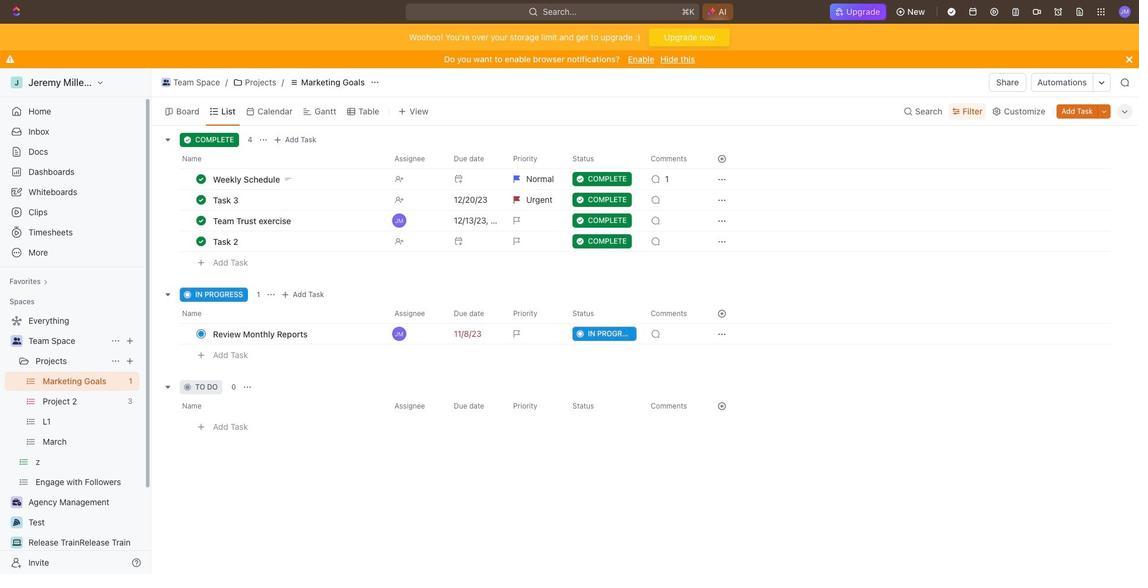 Task type: locate. For each thing, give the bounding box(es) containing it.
tree inside "sidebar" navigation
[[5, 312, 139, 574]]

tree
[[5, 312, 139, 574]]

laptop code image
[[12, 539, 21, 547]]



Task type: describe. For each thing, give the bounding box(es) containing it.
sidebar navigation
[[0, 68, 154, 574]]

user group image
[[162, 80, 170, 85]]

user group image
[[12, 338, 21, 345]]

business time image
[[12, 499, 21, 506]]

jeremy miller's workspace, , element
[[11, 77, 23, 88]]

pizza slice image
[[13, 519, 20, 526]]



Task type: vqa. For each thing, say whether or not it's contained in the screenshot.
and
no



